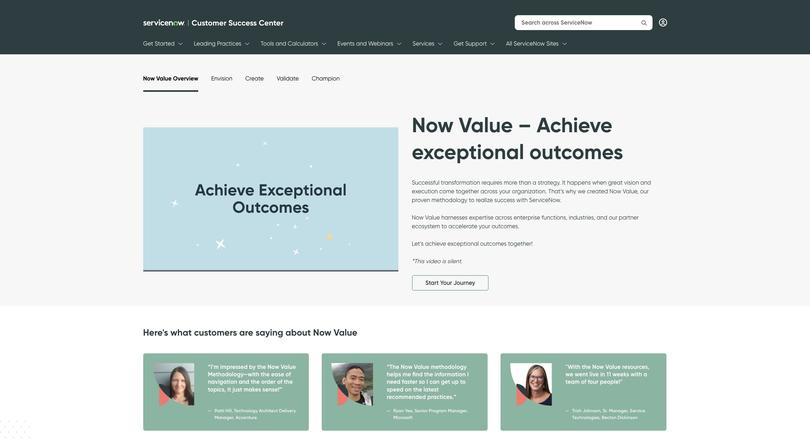 Task type: vqa. For each thing, say whether or not it's contained in the screenshot.
Ryan on the bottom left of page
yes



Task type: locate. For each thing, give the bounding box(es) containing it.
sense!"
[[263, 386, 282, 393]]

–
[[518, 112, 532, 138]]

it
[[562, 179, 566, 186]]

start your journey
[[425, 279, 475, 287]]

architect
[[259, 408, 278, 414]]

1 vertical spatial outcomes
[[480, 240, 507, 247]]

0 vertical spatial with
[[517, 197, 528, 203]]

now value harnesses expertise across enterprise functions, industries, and our partner ecosystem to accelerate your outcomes.
[[412, 214, 639, 230]]

0 vertical spatial methodology
[[432, 197, 467, 203]]

0 vertical spatial outcomes
[[529, 139, 623, 165]]

0 vertical spatial our
[[640, 188, 649, 195]]

1 horizontal spatial our
[[640, 188, 649, 195]]

i right so
[[427, 378, 428, 386]]

created
[[587, 188, 608, 195]]

live
[[590, 371, 599, 378]]

1 vertical spatial your
[[479, 223, 490, 230]]

let's achieve exceptional outcomes together!
[[412, 240, 533, 247]]

1 horizontal spatial your
[[499, 188, 511, 195]]

outcomes down outcomes.
[[480, 240, 507, 247]]

0 horizontal spatial with
[[517, 197, 528, 203]]

1 vertical spatial exceptional
[[448, 240, 479, 247]]

0 horizontal spatial outcomes
[[480, 240, 507, 247]]

1 vertical spatial our
[[609, 214, 618, 221]]

0 vertical spatial i
[[467, 371, 469, 378]]

becton
[[602, 414, 617, 420]]

0 vertical spatial exceptional
[[412, 139, 524, 165]]

2 horizontal spatial of
[[581, 378, 586, 386]]

exceptional up transformation
[[412, 139, 524, 165]]

your down the expertise
[[479, 223, 490, 230]]

and up just at the bottom of the page
[[239, 378, 249, 386]]

a right than
[[533, 179, 536, 186]]

get left started
[[143, 40, 153, 47]]

your
[[440, 279, 452, 287]]

just
[[233, 386, 242, 393]]

your up the success
[[499, 188, 511, 195]]

0 vertical spatial across
[[481, 188, 498, 195]]

video
[[426, 258, 441, 265]]

is
[[442, 258, 446, 265]]

1 horizontal spatial with
[[631, 371, 642, 378]]

exceptional down accelerate
[[448, 240, 479, 247]]

i right information
[[467, 371, 469, 378]]

2 horizontal spatial to
[[469, 197, 474, 203]]

expertise
[[469, 214, 494, 221]]

*this video is silent.
[[412, 258, 463, 265]]

and
[[276, 40, 286, 47], [356, 40, 367, 47], [640, 179, 651, 186], [597, 214, 607, 221], [239, 378, 249, 386]]

1 horizontal spatial manager,
[[448, 408, 468, 414]]

enterprise
[[514, 214, 540, 221]]

success
[[494, 197, 515, 203]]

methodology up information
[[431, 363, 467, 371]]

and inside "i'm impressed by the now value methodology—with the ease of navigation and the order of the topics, it just makes sense!"
[[239, 378, 249, 386]]

manager, right program
[[448, 408, 468, 414]]

across inside successful transformation requires more than a strategy. it happens when great vision and execution come together across your organization. that's why we created now value, our proven methodology to realize success with servicenow.
[[481, 188, 498, 195]]

1 vertical spatial we
[[566, 371, 573, 378]]

trish
[[572, 408, 582, 414]]

of for value
[[277, 378, 282, 386]]

methodology
[[432, 197, 467, 203], [431, 363, 467, 371]]

and right industries,
[[597, 214, 607, 221]]

saying
[[256, 327, 283, 338]]

we up "team"
[[566, 371, 573, 378]]

to down harnesses
[[442, 223, 447, 230]]

1 vertical spatial with
[[631, 371, 642, 378]]

across down requires at the right of the page
[[481, 188, 498, 195]]

recommended
[[387, 393, 426, 401]]

1 horizontal spatial i
[[467, 371, 469, 378]]

1 vertical spatial methodology
[[431, 363, 467, 371]]

sr.
[[603, 408, 608, 414]]

across inside 'now value harnesses expertise across enterprise functions, industries, and our partner ecosystem to accelerate your outcomes.'
[[495, 214, 512, 221]]

our left 'partner'
[[609, 214, 618, 221]]

now value – achieve exceptional outcomes
[[412, 112, 623, 165]]

now inside now value – achieve exceptional outcomes
[[412, 112, 454, 138]]

2 get from the left
[[454, 40, 464, 47]]

we
[[578, 188, 586, 195], [566, 371, 573, 378]]

faster
[[402, 378, 418, 386]]

0 horizontal spatial manager,
[[215, 414, 234, 420]]

0 horizontal spatial our
[[609, 214, 618, 221]]

accelerate
[[449, 223, 477, 230]]

our right the value,
[[640, 188, 649, 195]]

senior
[[415, 408, 428, 414]]

events and webinars link
[[337, 35, 393, 53]]

resources,
[[622, 363, 650, 371]]

technology
[[234, 408, 258, 414]]

topics,
[[208, 386, 226, 393]]

go to servicenow account image
[[659, 18, 667, 27]]

to right up
[[460, 378, 466, 386]]

a
[[533, 179, 536, 186], [644, 371, 647, 378]]

and right vision
[[640, 179, 651, 186]]

0 vertical spatial to
[[469, 197, 474, 203]]

manager,
[[448, 408, 468, 414], [609, 408, 629, 414], [215, 414, 234, 420]]

get started
[[143, 40, 175, 47]]

ryan yee, senior program manager, microsoft
[[393, 408, 468, 420]]

methodology down come
[[432, 197, 467, 203]]

value inside "i'm impressed by the now value methodology—with the ease of navigation and the order of the topics, it just makes sense!"
[[281, 363, 296, 371]]

of for we
[[581, 378, 586, 386]]

the up 'makes'
[[251, 378, 260, 386]]

1 horizontal spatial outcomes
[[529, 139, 623, 165]]

1 horizontal spatial to
[[460, 378, 466, 386]]

*this
[[412, 258, 424, 265]]

your
[[499, 188, 511, 195], [479, 223, 490, 230]]

0 horizontal spatial of
[[277, 378, 282, 386]]

all servicenow sites link
[[506, 35, 559, 53]]

11
[[607, 371, 611, 378]]

leading
[[194, 40, 216, 47]]

the up order
[[261, 371, 270, 378]]

we inside successful transformation requires more than a strategy. it happens when great vision and execution come together across your organization. that's why we created now value, our proven methodology to realize success with servicenow.
[[578, 188, 586, 195]]

Search across ServiceNow text field
[[522, 16, 633, 29]]

manager, inside the ryan yee, senior program manager, microsoft
[[448, 408, 468, 414]]

the
[[257, 363, 266, 371], [582, 363, 591, 371], [261, 371, 270, 378], [424, 371, 433, 378], [251, 378, 260, 386], [284, 378, 293, 386], [413, 386, 422, 393]]

0 horizontal spatial we
[[566, 371, 573, 378]]

0 vertical spatial we
[[578, 188, 586, 195]]

went
[[575, 371, 588, 378]]

now inside successful transformation requires more than a strategy. it happens when great vision and execution come together across your organization. that's why we created now value, our proven methodology to realize success with servicenow.
[[610, 188, 621, 195]]

manager, down hill,
[[215, 414, 234, 420]]

the up went
[[582, 363, 591, 371]]

ryan
[[393, 408, 404, 414]]

together!
[[508, 240, 533, 247]]

and right events at left
[[356, 40, 367, 47]]

exceptional inside now value – achieve exceptional outcomes
[[412, 139, 524, 165]]

of down ease
[[277, 378, 282, 386]]

start
[[425, 279, 439, 287]]

microsoft
[[393, 414, 413, 420]]

practices."
[[427, 393, 457, 401]]

2 vertical spatial to
[[460, 378, 466, 386]]

together
[[456, 188, 479, 195]]

let's
[[412, 240, 424, 247]]

1 get from the left
[[143, 40, 153, 47]]

your inside 'now value harnesses expertise across enterprise functions, industries, and our partner ecosystem to accelerate your outcomes.'
[[479, 223, 490, 230]]

1 horizontal spatial we
[[578, 188, 586, 195]]

with inside successful transformation requires more than a strategy. it happens when great vision and execution come together across your organization. that's why we created now value, our proven methodology to realize success with servicenow.
[[517, 197, 528, 203]]

to inside successful transformation requires more than a strategy. it happens when great vision and execution come together across your organization. that's why we created now value, our proven methodology to realize success with servicenow.
[[469, 197, 474, 203]]

with down organization. on the top of page
[[517, 197, 528, 203]]

outcomes
[[529, 139, 623, 165], [480, 240, 507, 247]]

validate link
[[277, 75, 299, 82]]

value inside "the now value methodology helps me find the information i need faster so i can get up to speed on the latest recommended practices."
[[414, 363, 429, 371]]

0 vertical spatial your
[[499, 188, 511, 195]]

2 horizontal spatial manager,
[[609, 408, 629, 414]]

"with the now value resources, we went live in 11 weeks with a team of four people!"
[[566, 363, 650, 386]]

of down went
[[581, 378, 586, 386]]

support
[[465, 40, 487, 47]]

now value overview
[[143, 75, 198, 82]]

0 horizontal spatial to
[[442, 223, 447, 230]]

of right ease
[[286, 371, 291, 378]]

here's
[[143, 327, 168, 338]]

1 vertical spatial a
[[644, 371, 647, 378]]

a down resources,
[[644, 371, 647, 378]]

with down resources,
[[631, 371, 642, 378]]

value
[[156, 75, 172, 82], [459, 112, 513, 138], [425, 214, 440, 221], [334, 327, 357, 338], [281, 363, 296, 371], [414, 363, 429, 371], [606, 363, 621, 371]]

the right by on the bottom of the page
[[257, 363, 266, 371]]

manager, up dickinson on the bottom of the page
[[609, 408, 629, 414]]

we down happens
[[578, 188, 586, 195]]

0 vertical spatial a
[[533, 179, 536, 186]]

patti
[[215, 408, 224, 414]]

manager, inside trish johnson, sr. manager, service technologies, becton dickinson
[[609, 408, 629, 414]]

all
[[506, 40, 512, 47]]

order
[[261, 378, 276, 386]]

1 vertical spatial i
[[427, 378, 428, 386]]

tools and calculators link
[[261, 35, 318, 53]]

1 horizontal spatial a
[[644, 371, 647, 378]]

0 horizontal spatial your
[[479, 223, 490, 230]]

customers
[[194, 327, 237, 338]]

than
[[519, 179, 531, 186]]

service
[[630, 408, 645, 414]]

tools
[[261, 40, 274, 47]]

start your journey link
[[412, 275, 489, 291]]

the down so
[[413, 386, 422, 393]]

across up outcomes.
[[495, 214, 512, 221]]

0 horizontal spatial a
[[533, 179, 536, 186]]

0 horizontal spatial i
[[427, 378, 428, 386]]

your inside successful transformation requires more than a strategy. it happens when great vision and execution come together across your organization. that's why we created now value, our proven methodology to realize success with servicenow.
[[499, 188, 511, 195]]

1 vertical spatial to
[[442, 223, 447, 230]]

get for get support
[[454, 40, 464, 47]]

1 vertical spatial across
[[495, 214, 512, 221]]

outcomes down achieve
[[529, 139, 623, 165]]

to down the together
[[469, 197, 474, 203]]

customer
[[192, 18, 226, 27]]

0 horizontal spatial get
[[143, 40, 153, 47]]

we inside "with the now value resources, we went live in 11 weeks with a team of four people!"
[[566, 371, 573, 378]]

to inside "the now value methodology helps me find the information i need faster so i can get up to speed on the latest recommended practices."
[[460, 378, 466, 386]]

program
[[429, 408, 447, 414]]

of inside "with the now value resources, we went live in 11 weeks with a team of four people!"
[[581, 378, 586, 386]]

"the now value methodology helps me find the information i need faster so i can get up to speed on the latest recommended practices."
[[387, 363, 469, 401]]

and inside successful transformation requires more than a strategy. it happens when great vision and execution come together across your organization. that's why we created now value, our proven methodology to realize success with servicenow.
[[640, 179, 651, 186]]

1 horizontal spatial get
[[454, 40, 464, 47]]

people!"
[[600, 378, 623, 386]]

find
[[413, 371, 423, 378]]

customer success center link
[[143, 18, 285, 27]]

the inside "with the now value resources, we went live in 11 weeks with a team of four people!"
[[582, 363, 591, 371]]

functions,
[[542, 214, 568, 221]]

now inside 'now value harnesses expertise across enterprise functions, industries, and our partner ecosystem to accelerate your outcomes.'
[[412, 214, 424, 221]]

get left support
[[454, 40, 464, 47]]



Task type: describe. For each thing, give the bounding box(es) containing it.
industries,
[[569, 214, 595, 221]]

vision
[[624, 179, 639, 186]]

overview
[[173, 75, 198, 82]]

video player region
[[143, 127, 398, 289]]

successful transformation requires more than a strategy. it happens when great vision and execution come together across your organization. that's why we created now value, our proven methodology to realize success with servicenow.
[[412, 179, 651, 203]]

what
[[170, 327, 192, 338]]

leading practices
[[194, 40, 241, 47]]

champion
[[312, 75, 340, 82]]

manager, inside patti hill, technology architect delivery manager, accenture
[[215, 414, 234, 420]]

come
[[439, 188, 454, 195]]

practices
[[217, 40, 241, 47]]

helps
[[387, 371, 401, 378]]

in
[[600, 371, 605, 378]]

with inside "with the now value resources, we went live in 11 weeks with a team of four people!"
[[631, 371, 642, 378]]

execution
[[412, 188, 438, 195]]

to inside 'now value harnesses expertise across enterprise functions, industries, and our partner ecosystem to accelerate your outcomes.'
[[442, 223, 447, 230]]

impressed
[[220, 363, 248, 371]]

get support link
[[454, 35, 487, 53]]

about
[[285, 327, 311, 338]]

proven
[[412, 197, 430, 203]]

makes
[[244, 386, 261, 393]]

envision link
[[211, 75, 232, 82]]

journey
[[453, 279, 475, 287]]

and right 'tools'
[[276, 40, 286, 47]]

servicenow
[[514, 40, 545, 47]]

and inside 'now value harnesses expertise across enterprise functions, industries, and our partner ecosystem to accelerate your outcomes.'
[[597, 214, 607, 221]]

here's what customers are saying about now value
[[143, 327, 357, 338]]

great
[[608, 179, 623, 186]]

leading practices link
[[194, 35, 241, 53]]

partner
[[619, 214, 639, 221]]

our inside successful transformation requires more than a strategy. it happens when great vision and execution come together across your organization. that's why we created now value, our proven methodology to realize success with servicenow.
[[640, 188, 649, 195]]

latest
[[424, 386, 439, 393]]

sites
[[546, 40, 559, 47]]

get started link
[[143, 35, 175, 53]]

value inside now value – achieve exceptional outcomes
[[459, 112, 513, 138]]

a inside "with the now value resources, we went live in 11 weeks with a team of four people!"
[[644, 371, 647, 378]]

patti hill, technology architect delivery manager, accenture image
[[153, 363, 194, 406]]

"i'm impressed by the now value methodology—with the ease of navigation and the order of the topics, it just makes sense!"
[[208, 363, 296, 393]]

value inside "with the now value resources, we went live in 11 weeks with a team of four people!"
[[606, 363, 621, 371]]

weeks
[[613, 371, 629, 378]]

why
[[566, 188, 576, 195]]

navigation
[[208, 378, 237, 386]]

realize
[[476, 197, 493, 203]]

champion link
[[312, 75, 340, 82]]

achieve
[[425, 240, 446, 247]]

calculators
[[288, 40, 318, 47]]

webinars
[[368, 40, 393, 47]]

methodology inside "the now value methodology helps me find the information i need faster so i can get up to speed on the latest recommended practices."
[[431, 363, 467, 371]]

success
[[228, 18, 257, 27]]

technologies,
[[572, 414, 601, 420]]

trish johnson, sr. manager, service technologies, becton dickinson image
[[511, 363, 552, 406]]

envision
[[211, 75, 232, 82]]

so
[[419, 378, 425, 386]]

four
[[588, 378, 599, 386]]

when
[[592, 179, 607, 186]]

it
[[227, 386, 231, 393]]

a inside successful transformation requires more than a strategy. it happens when great vision and execution come together across your organization. that's why we created now value, our proven methodology to realize success with servicenow.
[[533, 179, 536, 186]]

create link
[[245, 75, 264, 82]]

1 horizontal spatial of
[[286, 371, 291, 378]]

our inside 'now value harnesses expertise across enterprise functions, industries, and our partner ecosystem to accelerate your outcomes.'
[[609, 214, 618, 221]]

achieve
[[537, 112, 613, 138]]

the up can
[[424, 371, 433, 378]]

now inside "i'm impressed by the now value methodology—with the ease of navigation and the order of the topics, it just makes sense!"
[[268, 363, 279, 371]]

speed
[[387, 386, 404, 393]]

validate
[[277, 75, 299, 82]]

the down ease
[[284, 378, 293, 386]]

tools and calculators
[[261, 40, 318, 47]]

"with
[[566, 363, 581, 371]]

on
[[405, 386, 412, 393]]

now inside "with the now value resources, we went live in 11 weeks with a team of four people!"
[[592, 363, 604, 371]]

ecosystem
[[412, 223, 440, 230]]

accenture
[[236, 414, 257, 420]]

more
[[504, 179, 517, 186]]

now inside "the now value methodology helps me find the information i need faster so i can get up to speed on the latest recommended practices."
[[401, 363, 413, 371]]

get for get started
[[143, 40, 153, 47]]

methodology inside successful transformation requires more than a strategy. it happens when great vision and execution come together across your organization. that's why we created now value, our proven methodology to realize success with servicenow.
[[432, 197, 467, 203]]

need
[[387, 378, 401, 386]]

all servicenow sites
[[506, 40, 559, 47]]

events and webinars
[[337, 40, 393, 47]]

trish johnson, sr. manager, service technologies, becton dickinson
[[572, 408, 645, 420]]

value inside 'now value harnesses expertise across enterprise functions, industries, and our partner ecosystem to accelerate your outcomes.'
[[425, 214, 440, 221]]

methodology—with
[[208, 371, 259, 378]]

outcomes inside now value – achieve exceptional outcomes
[[529, 139, 623, 165]]

yee,
[[405, 408, 414, 414]]

outcomes.
[[492, 223, 519, 230]]

harnesses
[[441, 214, 468, 221]]

ryan yee, senior program manager, microsoft image
[[332, 363, 373, 406]]

services
[[413, 40, 435, 47]]



